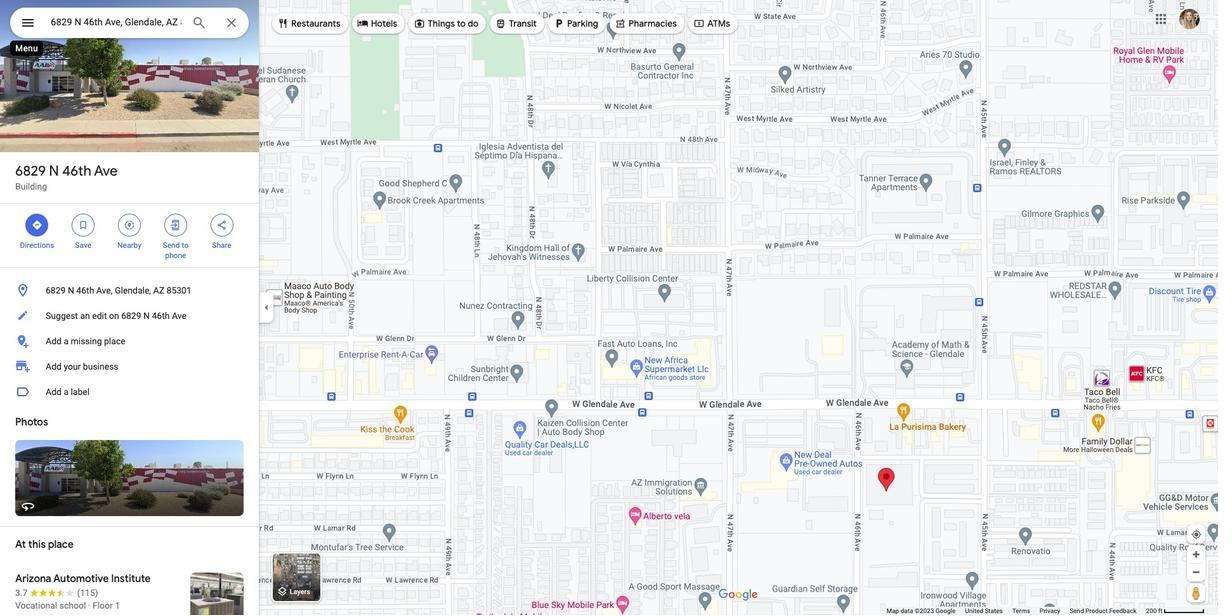 Task type: describe. For each thing, give the bounding box(es) containing it.
institute
[[111, 573, 151, 586]]

 restaurants
[[277, 16, 340, 30]]

save
[[75, 241, 91, 250]]

footer inside google maps element
[[886, 607, 1146, 615]]

building
[[15, 181, 47, 192]]

at
[[15, 539, 26, 551]]

an
[[80, 311, 90, 321]]

 search field
[[10, 8, 249, 41]]

ave inside button
[[172, 311, 186, 321]]


[[78, 218, 89, 232]]

85301
[[167, 285, 191, 296]]

add a label
[[46, 387, 90, 397]]

add a missing place button
[[0, 329, 259, 354]]

parking
[[567, 18, 598, 29]]

map data ©2023 google
[[886, 608, 956, 615]]

add a missing place
[[46, 336, 125, 346]]

map
[[886, 608, 899, 615]]

3.7
[[15, 588, 28, 598]]

show street view coverage image
[[1187, 584, 1205, 603]]

6829 for ave,
[[46, 285, 66, 296]]

terms
[[1012, 608, 1030, 615]]

vocational
[[15, 601, 57, 611]]


[[20, 14, 36, 32]]

edit
[[92, 311, 107, 321]]

200 ft
[[1146, 608, 1163, 615]]

suggest an edit on 6829 n 46th ave
[[46, 311, 186, 321]]

layers
[[290, 588, 310, 597]]

6829 for ave
[[15, 162, 46, 180]]

arizona
[[15, 573, 51, 586]]


[[615, 16, 626, 30]]

6829 n 46th ave, glendale, az 85301 button
[[0, 278, 259, 303]]

6829 n 46th ave building
[[15, 162, 118, 192]]

46th for ave,
[[76, 285, 94, 296]]

add your business
[[46, 362, 118, 372]]

do
[[468, 18, 479, 29]]

united states
[[965, 608, 1003, 615]]

feedback
[[1109, 608, 1136, 615]]

n inside suggest an edit on 6829 n 46th ave button
[[143, 311, 150, 321]]

arizona automotive institute
[[15, 573, 151, 586]]

label
[[71, 387, 90, 397]]

place inside button
[[104, 336, 125, 346]]

 parking
[[553, 16, 598, 30]]

business
[[83, 362, 118, 372]]

things
[[428, 18, 455, 29]]

zoom out image
[[1191, 568, 1201, 577]]


[[495, 16, 506, 30]]

(115)
[[77, 588, 98, 598]]

photos
[[15, 416, 48, 429]]

on
[[109, 311, 119, 321]]

n for ave,
[[68, 285, 74, 296]]

show your location image
[[1191, 529, 1202, 540]]

send to phone
[[163, 241, 188, 260]]

add a label button
[[0, 379, 259, 405]]

 things to do
[[414, 16, 479, 30]]

ave inside "6829 n 46th ave building"
[[94, 162, 118, 180]]

this
[[28, 539, 46, 551]]

n for ave
[[49, 162, 59, 180]]

privacy
[[1040, 608, 1060, 615]]

missing
[[71, 336, 102, 346]]

 button
[[10, 8, 46, 41]]

atms
[[707, 18, 730, 29]]

az
[[153, 285, 164, 296]]

200 ft button
[[1146, 608, 1205, 615]]

1
[[115, 601, 120, 611]]

none field inside 6829 n 46th ave, glendale, az 85301 field
[[51, 15, 181, 30]]

google
[[936, 608, 956, 615]]

6829 N 46th Ave, Glendale, AZ 85301 field
[[10, 8, 249, 38]]

 pharmacies
[[615, 16, 677, 30]]

google account: michelle dermenjian  
(michelle.dermenjian@adept.ai) image
[[1179, 9, 1200, 29]]

to inside send to phone
[[182, 241, 188, 250]]

6829 n 46th ave main content
[[0, 0, 259, 615]]

add for add a missing place
[[46, 336, 61, 346]]

automotive
[[53, 573, 109, 586]]

send product feedback
[[1070, 608, 1136, 615]]

hotels
[[371, 18, 397, 29]]

privacy button
[[1040, 607, 1060, 615]]

floor
[[93, 601, 113, 611]]

send for send product feedback
[[1070, 608, 1084, 615]]

google maps element
[[0, 0, 1218, 615]]

add for add your business
[[46, 362, 61, 372]]

3.7 stars 115 reviews image
[[15, 587, 98, 599]]



Task type: vqa. For each thing, say whether or not it's contained in the screenshot.
Send inside send to phone
yes



Task type: locate. For each thing, give the bounding box(es) containing it.
states
[[985, 608, 1003, 615]]

2 a from the top
[[64, 387, 69, 397]]

to left do
[[457, 18, 466, 29]]

send for send to phone
[[163, 241, 180, 250]]

0 vertical spatial add
[[46, 336, 61, 346]]

1 horizontal spatial place
[[104, 336, 125, 346]]


[[357, 16, 368, 30]]

0 horizontal spatial ave
[[94, 162, 118, 180]]

1 vertical spatial 46th
[[76, 285, 94, 296]]

suggest
[[46, 311, 78, 321]]

1 add from the top
[[46, 336, 61, 346]]

share
[[212, 241, 231, 250]]

2 horizontal spatial n
[[143, 311, 150, 321]]

2 vertical spatial add
[[46, 387, 61, 397]]

nearby
[[117, 241, 141, 250]]

46th left ave,
[[76, 285, 94, 296]]

 hotels
[[357, 16, 397, 30]]

data
[[901, 608, 913, 615]]

actions for 6829 n 46th ave region
[[0, 204, 259, 267]]

suggest an edit on 6829 n 46th ave button
[[0, 303, 259, 329]]

product
[[1085, 608, 1108, 615]]

n
[[49, 162, 59, 180], [68, 285, 74, 296], [143, 311, 150, 321]]

6829 up "building"
[[15, 162, 46, 180]]

1 vertical spatial a
[[64, 387, 69, 397]]

0 vertical spatial place
[[104, 336, 125, 346]]

add for add a label
[[46, 387, 61, 397]]

a left missing
[[64, 336, 69, 346]]

0 vertical spatial n
[[49, 162, 59, 180]]

add inside add a missing place button
[[46, 336, 61, 346]]

footer
[[886, 607, 1146, 615]]

ft
[[1158, 608, 1163, 615]]


[[277, 16, 289, 30]]

None field
[[51, 15, 181, 30]]

transit
[[509, 18, 537, 29]]

add your business link
[[0, 354, 259, 379]]

ave,
[[96, 285, 113, 296]]

46th
[[62, 162, 91, 180], [76, 285, 94, 296], [152, 311, 170, 321]]

send left product
[[1070, 608, 1084, 615]]

a left the label
[[64, 387, 69, 397]]

1 vertical spatial to
[[182, 241, 188, 250]]

0 horizontal spatial n
[[49, 162, 59, 180]]

add left the label
[[46, 387, 61, 397]]

 atms
[[693, 16, 730, 30]]

1 vertical spatial send
[[1070, 608, 1084, 615]]

0 vertical spatial to
[[457, 18, 466, 29]]

united states button
[[965, 607, 1003, 615]]

add
[[46, 336, 61, 346], [46, 362, 61, 372], [46, 387, 61, 397]]

n inside "6829 n 46th ave building"
[[49, 162, 59, 180]]

1 a from the top
[[64, 336, 69, 346]]

6829 inside "6829 n 46th ave building"
[[15, 162, 46, 180]]

2 add from the top
[[46, 362, 61, 372]]

1 horizontal spatial to
[[457, 18, 466, 29]]

0 horizontal spatial place
[[48, 539, 73, 551]]

·
[[88, 601, 90, 611]]

send inside send to phone
[[163, 241, 180, 250]]

©2023
[[915, 608, 934, 615]]

6829 up suggest
[[46, 285, 66, 296]]

to
[[457, 18, 466, 29], [182, 241, 188, 250]]


[[693, 16, 705, 30]]

1 vertical spatial n
[[68, 285, 74, 296]]

pharmacies
[[629, 18, 677, 29]]


[[31, 218, 43, 232]]

a inside add a label button
[[64, 387, 69, 397]]


[[553, 16, 565, 30]]

200
[[1146, 608, 1157, 615]]

send up phone
[[163, 241, 180, 250]]

6829 n 46th ave, glendale, az 85301
[[46, 285, 191, 296]]

1 vertical spatial 6829
[[46, 285, 66, 296]]

add inside add a label button
[[46, 387, 61, 397]]

ave
[[94, 162, 118, 180], [172, 311, 186, 321]]

0 vertical spatial a
[[64, 336, 69, 346]]

collapse side panel image
[[259, 301, 273, 315]]

n inside 6829 n 46th ave, glendale, az 85301 button
[[68, 285, 74, 296]]

46th for ave
[[62, 162, 91, 180]]

a for label
[[64, 387, 69, 397]]

46th down az
[[152, 311, 170, 321]]

send
[[163, 241, 180, 250], [1070, 608, 1084, 615]]


[[414, 16, 425, 30]]

add inside add your business link
[[46, 362, 61, 372]]

 transit
[[495, 16, 537, 30]]

6829
[[15, 162, 46, 180], [46, 285, 66, 296], [121, 311, 141, 321]]

3 add from the top
[[46, 387, 61, 397]]

send inside button
[[1070, 608, 1084, 615]]

1 horizontal spatial send
[[1070, 608, 1084, 615]]

a
[[64, 336, 69, 346], [64, 387, 69, 397]]

46th up 
[[62, 162, 91, 180]]

1 horizontal spatial n
[[68, 285, 74, 296]]

vocational school · floor 1
[[15, 601, 120, 611]]

footer containing map data ©2023 google
[[886, 607, 1146, 615]]

add left your
[[46, 362, 61, 372]]

your
[[64, 362, 81, 372]]


[[216, 218, 227, 232]]


[[170, 218, 181, 232]]

place
[[104, 336, 125, 346], [48, 539, 73, 551]]

to up phone
[[182, 241, 188, 250]]


[[124, 218, 135, 232]]

2 vertical spatial 46th
[[152, 311, 170, 321]]

school
[[59, 601, 86, 611]]

6829 right 'on'
[[121, 311, 141, 321]]

directions
[[20, 241, 54, 250]]

united
[[965, 608, 983, 615]]

to inside  things to do
[[457, 18, 466, 29]]

0 horizontal spatial to
[[182, 241, 188, 250]]

1 vertical spatial ave
[[172, 311, 186, 321]]

at this place
[[15, 539, 73, 551]]

2 vertical spatial n
[[143, 311, 150, 321]]

restaurants
[[291, 18, 340, 29]]

place down 'on'
[[104, 336, 125, 346]]

send product feedback button
[[1070, 607, 1136, 615]]

0 vertical spatial 6829
[[15, 162, 46, 180]]

place right this
[[48, 539, 73, 551]]

1 horizontal spatial ave
[[172, 311, 186, 321]]

zoom in image
[[1191, 550, 1201, 560]]

glendale,
[[115, 285, 151, 296]]

2 vertical spatial 6829
[[121, 311, 141, 321]]

add down suggest
[[46, 336, 61, 346]]

a inside add a missing place button
[[64, 336, 69, 346]]

0 vertical spatial ave
[[94, 162, 118, 180]]

0 vertical spatial 46th
[[62, 162, 91, 180]]

0 vertical spatial send
[[163, 241, 180, 250]]

1 vertical spatial add
[[46, 362, 61, 372]]

phone
[[165, 251, 186, 260]]

0 horizontal spatial send
[[163, 241, 180, 250]]

46th inside "6829 n 46th ave building"
[[62, 162, 91, 180]]

a for missing
[[64, 336, 69, 346]]

terms button
[[1012, 607, 1030, 615]]

1 vertical spatial place
[[48, 539, 73, 551]]



